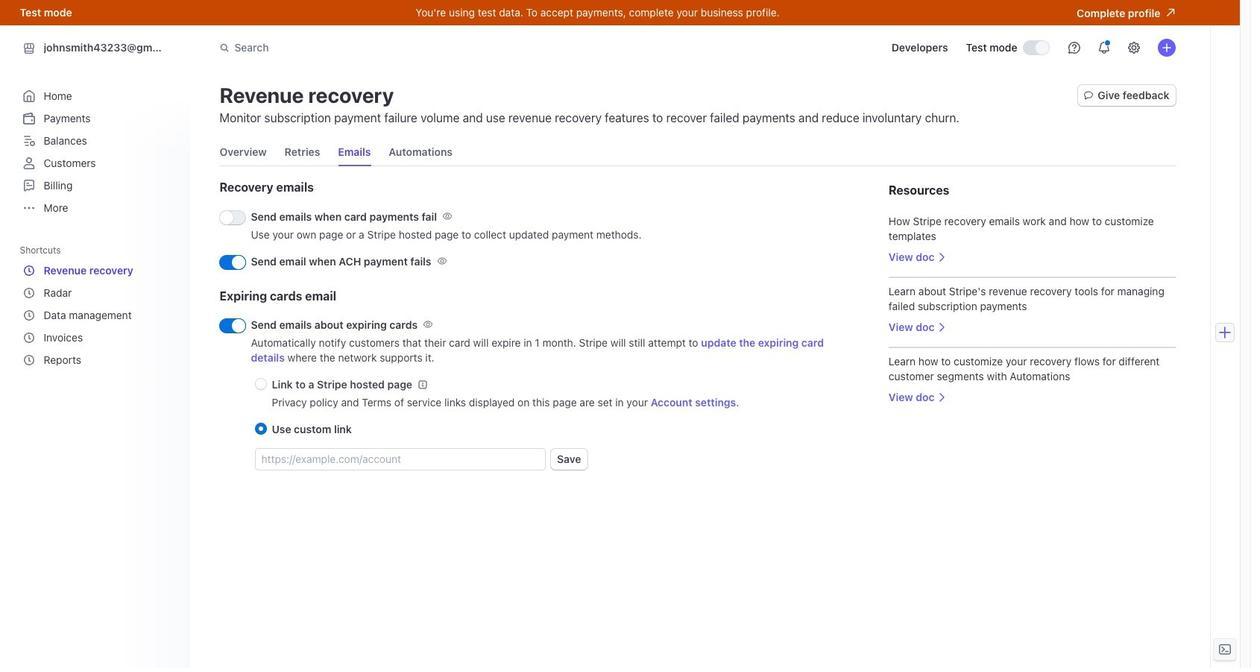 Task type: describe. For each thing, give the bounding box(es) containing it.
Test mode checkbox
[[1024, 41, 1049, 55]]

1 shortcuts element from the top
[[20, 239, 178, 371]]

core navigation links element
[[20, 85, 175, 219]]

https://example.com/account text field
[[255, 449, 545, 470]]

notifications image
[[1098, 42, 1110, 54]]



Task type: vqa. For each thing, say whether or not it's contained in the screenshot.
Search text field
yes



Task type: locate. For each thing, give the bounding box(es) containing it.
None search field
[[211, 34, 631, 62]]

shortcuts element
[[20, 239, 178, 371], [20, 260, 175, 371]]

help image
[[1069, 42, 1081, 54]]

2 shortcuts element from the top
[[20, 260, 175, 371]]

Search text field
[[211, 34, 631, 62]]

manage shortcuts image
[[163, 245, 172, 254]]

None checkbox
[[220, 256, 245, 269]]

settings image
[[1128, 42, 1140, 54]]

None checkbox
[[220, 211, 245, 224], [220, 319, 245, 333], [220, 211, 245, 224], [220, 319, 245, 333]]

tab list
[[220, 139, 453, 166]]



